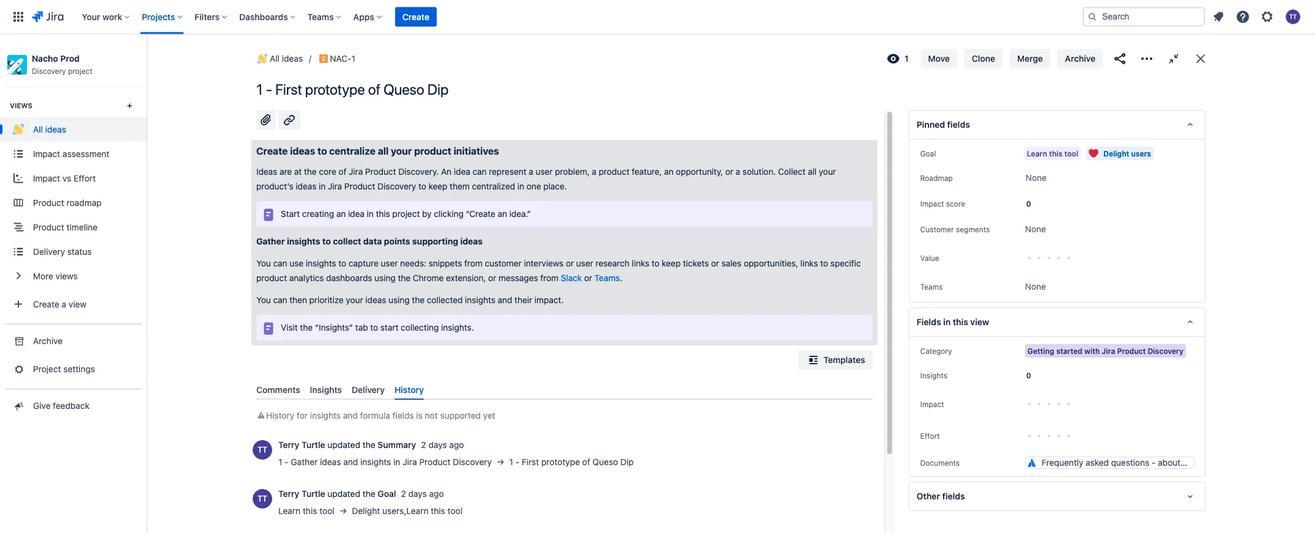 Task type: locate. For each thing, give the bounding box(es) containing it.
settings
[[63, 364, 95, 374]]

feedback image
[[12, 400, 25, 412]]

your up discovery.
[[391, 145, 412, 157]]

0 horizontal spatial learn this tool
[[278, 507, 335, 517]]

segments
[[957, 225, 990, 234]]

move button
[[921, 49, 958, 69]]

1 vertical spatial can
[[273, 259, 287, 269]]

product timeline
[[33, 222, 98, 232]]

insights
[[921, 372, 948, 380], [310, 385, 342, 395]]

"insights"
[[315, 323, 353, 333]]

2 vertical spatial can
[[273, 295, 287, 305]]

0 vertical spatial all
[[378, 145, 389, 157]]

1 horizontal spatial delivery
[[352, 385, 385, 395]]

1 vertical spatial panel note image
[[261, 321, 276, 336]]

pinned fields element
[[909, 110, 1206, 140]]

delivery up formula
[[352, 385, 385, 395]]

this right users,learn
[[431, 507, 445, 517]]

delight down terry turtle updated the goal 2 days ago
[[352, 507, 380, 517]]

impact left score
[[921, 200, 945, 208]]

updated for gather
[[328, 440, 360, 451]]

create inside dropdown button
[[33, 299, 59, 309]]

idea up collect
[[348, 209, 365, 219]]

using down capture
[[375, 273, 396, 283]]

more views link
[[0, 264, 147, 289]]

1 vertical spatial history
[[266, 411, 295, 421]]

view inside dropdown button
[[69, 299, 87, 309]]

keep left tickets
[[662, 259, 681, 269]]

0
[[1027, 200, 1032, 208], [1027, 372, 1032, 380]]

category
[[921, 347, 953, 356]]

merge button
[[1011, 49, 1051, 69]]

1 horizontal spatial effort
[[921, 432, 940, 441]]

clone button
[[965, 49, 1003, 69]]

impact left vs
[[33, 173, 60, 183]]

1 horizontal spatial gather
[[291, 458, 318, 468]]

ideas down at in the top of the page
[[296, 181, 317, 192]]

your down 'dashboards' at the bottom of the page
[[346, 295, 363, 305]]

create inside button
[[403, 12, 430, 22]]

0 vertical spatial effort
[[74, 173, 96, 183]]

collect
[[779, 167, 806, 177]]

jira image
[[32, 9, 63, 24], [32, 9, 63, 24]]

ago for terry turtle updated the goal 2 days ago
[[429, 489, 444, 500]]

teams
[[308, 12, 334, 22], [595, 273, 620, 283], [921, 283, 943, 291]]

create up ideas
[[256, 145, 288, 157]]

1 horizontal spatial first
[[522, 458, 539, 468]]

updated down formula
[[328, 440, 360, 451]]

can for ideas
[[273, 295, 287, 305]]

delivery status
[[33, 247, 92, 257]]

0 vertical spatial gather
[[256, 237, 285, 247]]

learn
[[1028, 149, 1048, 158], [278, 507, 301, 517]]

2 links from the left
[[801, 259, 819, 269]]

panel note image left start
[[261, 208, 276, 222]]

1 vertical spatial archive
[[33, 336, 63, 346]]

2 for goal
[[401, 489, 406, 500]]

2 up users,learn
[[401, 489, 406, 500]]

1 vertical spatial product
[[599, 167, 630, 177]]

1 horizontal spatial tool
[[448, 507, 463, 517]]

score
[[947, 200, 966, 208]]

place.
[[544, 181, 567, 192]]

your
[[391, 145, 412, 157], [819, 167, 837, 177], [346, 295, 363, 305]]

to down discovery.
[[419, 181, 426, 192]]

or up slack at bottom
[[566, 259, 574, 269]]

collapse image
[[1167, 51, 1182, 66]]

days up the delight users,learn this tool
[[409, 489, 427, 500]]

delivery for delivery
[[352, 385, 385, 395]]

dip
[[428, 81, 449, 98], [621, 458, 634, 468]]

delivery inside group
[[33, 247, 65, 257]]

1 vertical spatial learn
[[278, 507, 301, 517]]

1 vertical spatial your
[[819, 167, 837, 177]]

current project sidebar image
[[133, 49, 160, 73]]

teams button
[[304, 7, 346, 27], [917, 280, 947, 294]]

0 horizontal spatial all
[[378, 145, 389, 157]]

project inside nacho prod discovery project
[[68, 67, 92, 75]]

using inside you can use insights to capture user needs: snippets from customer interviews or user research links to keep tickets or sales opportunities, links to specific product analytics dashboards using the chrome extension, or messages from
[[375, 273, 396, 283]]

problem,
[[555, 167, 590, 177]]

impact for impact assessment
[[33, 149, 60, 159]]

product timeline link
[[0, 215, 147, 240]]

terry
[[278, 440, 300, 451], [278, 489, 300, 500]]

tab list containing comments
[[252, 380, 878, 400]]

0 horizontal spatial delivery
[[33, 247, 65, 257]]

0 vertical spatial ago
[[450, 440, 464, 451]]

1 vertical spatial create
[[256, 145, 288, 157]]

jira product discovery navigation element
[[0, 34, 147, 534]]

0 vertical spatial view
[[69, 299, 87, 309]]

tickets
[[683, 259, 709, 269]]

fields for other fields
[[943, 492, 966, 502]]

chrome
[[413, 273, 444, 283]]

in up gather insights to collect data points supporting ideas
[[367, 209, 374, 219]]

first
[[275, 81, 302, 98], [522, 458, 539, 468]]

1 vertical spatial all ideas link
[[0, 117, 147, 142]]

to left specific
[[821, 259, 829, 269]]

2 you from the top
[[256, 295, 271, 305]]

terry for terry turtle updated the summary 2 days ago
[[278, 440, 300, 451]]

a right problem,
[[592, 167, 597, 177]]

fields inside "element"
[[948, 120, 971, 130]]

to right tab
[[370, 323, 378, 333]]

0 horizontal spatial teams button
[[304, 7, 346, 27]]

0 horizontal spatial view
[[69, 299, 87, 309]]

clicking
[[434, 209, 464, 219]]

view right "fields"
[[971, 317, 990, 327]]

asked
[[1240, 457, 1263, 467]]

in right "fields"
[[944, 317, 951, 327]]

discovery inside nacho prod discovery project
[[32, 67, 66, 75]]

1 vertical spatial from
[[541, 273, 559, 283]]

0 horizontal spatial links
[[632, 259, 650, 269]]

2 horizontal spatial your
[[819, 167, 837, 177]]

delivery for delivery status
[[33, 247, 65, 257]]

0 vertical spatial delivery
[[33, 247, 65, 257]]

:wave: image
[[258, 54, 267, 64], [258, 54, 267, 64]]

2 vertical spatial your
[[346, 295, 363, 305]]

your work button
[[78, 7, 134, 27]]

delight right :heart: icon
[[1104, 149, 1130, 158]]

create for create
[[403, 12, 430, 22]]

1 terry from the top
[[278, 440, 300, 451]]

2 vertical spatial create
[[33, 299, 59, 309]]

1 vertical spatial gather
[[291, 458, 318, 468]]

you left then
[[256, 295, 271, 305]]

fields for pinned fields
[[948, 120, 971, 130]]

product
[[365, 167, 396, 177], [345, 181, 375, 192], [33, 198, 64, 208], [33, 222, 64, 232], [1118, 347, 1147, 356], [420, 458, 451, 468]]

jira down core on the left top of the page
[[328, 181, 342, 192]]

2 for summary
[[421, 440, 426, 451]]

can left then
[[273, 295, 287, 305]]

insights inside popup button
[[921, 372, 948, 380]]

0 vertical spatial archive button
[[1058, 49, 1104, 69]]

1 turtle from the top
[[302, 440, 325, 451]]

0 horizontal spatial all ideas
[[33, 124, 66, 134]]

tool right users,learn
[[448, 507, 463, 517]]

0 horizontal spatial of
[[339, 167, 347, 177]]

teams link
[[595, 273, 620, 283]]

group
[[0, 86, 147, 324]]

1 horizontal spatial all ideas link
[[255, 51, 303, 66]]

create right apps popup button
[[403, 12, 430, 22]]

1 horizontal spatial your
[[391, 145, 412, 157]]

banner
[[0, 0, 1316, 34]]

opportunity,
[[676, 167, 723, 177]]

0 horizontal spatial days
[[409, 489, 427, 500]]

impact up impact vs effort
[[33, 149, 60, 159]]

1 you from the top
[[256, 259, 271, 269]]

a left solution.
[[736, 167, 741, 177]]

can for capture
[[273, 259, 287, 269]]

give feedback button
[[0, 394, 147, 418]]

all
[[378, 145, 389, 157], [808, 167, 817, 177]]

dashboards
[[239, 12, 288, 22]]

1 horizontal spatial links
[[801, 259, 819, 269]]

1 0 from the top
[[1027, 200, 1032, 208]]

1 vertical spatial terry
[[278, 489, 300, 500]]

your right collect
[[819, 167, 837, 177]]

teams inside the primary element
[[308, 12, 334, 22]]

views
[[10, 102, 32, 110]]

customer segments
[[921, 225, 990, 234]]

1 vertical spatial idea
[[348, 209, 365, 219]]

impact.
[[535, 295, 564, 305]]

from up 'extension,'
[[465, 259, 483, 269]]

a down views
[[62, 299, 66, 309]]

0 vertical spatial learn
[[1028, 149, 1048, 158]]

a
[[529, 167, 534, 177], [592, 167, 597, 177], [736, 167, 741, 177], [62, 299, 66, 309], [1312, 457, 1316, 467]]

1 horizontal spatial 1 - first prototype of queso dip
[[510, 458, 634, 468]]

1 horizontal spatial all
[[270, 54, 280, 64]]

2 0 from the top
[[1027, 372, 1032, 380]]

0 vertical spatial prototype
[[305, 81, 365, 98]]

can inside ideas are at the core of jira product discovery. an idea can represent a user problem, a product feature, an opportunity, or a solution. collect all your product's ideas in jira product discovery to keep them centralized in one place.
[[473, 167, 487, 177]]

0 vertical spatial keep
[[429, 181, 448, 192]]

search image
[[1088, 12, 1098, 22]]

0 vertical spatial panel note image
[[261, 208, 276, 222]]

impact inside popup button
[[921, 400, 945, 409]]

0 horizontal spatial effort
[[74, 173, 96, 183]]

to up core on the left top of the page
[[318, 145, 327, 157]]

fields
[[917, 317, 942, 327]]

tool down terry turtle updated the goal 2 days ago
[[320, 507, 335, 517]]

group containing all ideas
[[0, 86, 147, 324]]

centralize
[[329, 145, 376, 157]]

delight for delight users,learn this tool
[[352, 507, 380, 517]]

terry turtle updated the goal 2 days ago
[[278, 489, 444, 500]]

all right the centralize
[[378, 145, 389, 157]]

can inside you can use insights to capture user needs: snippets from customer interviews or user research links to keep tickets or sales opportunities, links to specific product analytics dashboards using the chrome extension, or messages from
[[273, 259, 287, 269]]

1 vertical spatial ago
[[429, 489, 444, 500]]

0 horizontal spatial learn
[[278, 507, 301, 517]]

an inside ideas are at the core of jira product discovery. an idea can represent a user problem, a product feature, an opportunity, or a solution. collect all your product's ideas in jira product discovery to keep them centralized in one place.
[[665, 167, 674, 177]]

1 vertical spatial first
[[522, 458, 539, 468]]

jira right with at the bottom right of page
[[1102, 347, 1116, 356]]

create a view button
[[0, 292, 147, 317]]

notifications image
[[1212, 9, 1227, 24]]

:wave: image
[[13, 124, 24, 135], [13, 124, 24, 135]]

idea inside ideas are at the core of jira product discovery. an idea can represent a user problem, a product feature, an opportunity, or a solution. collect all your product's ideas in jira product discovery to keep them centralized in one place.
[[454, 167, 471, 177]]

0 vertical spatial learn this tool
[[1028, 149, 1079, 158]]

visit
[[281, 323, 298, 333]]

1 vertical spatial teams button
[[917, 280, 947, 294]]

the right visit
[[300, 323, 313, 333]]

to inside ideas are at the core of jira product discovery. an idea can represent a user problem, a product feature, an opportunity, or a solution. collect all your product's ideas in jira product discovery to keep them centralized in one place.
[[419, 181, 426, 192]]

this down pinned fields "element"
[[1050, 149, 1063, 158]]

effort inside group
[[74, 173, 96, 183]]

0 horizontal spatial insights
[[310, 385, 342, 395]]

other
[[917, 492, 941, 502]]

the down needs: on the left of page
[[398, 273, 411, 283]]

ago up the delight users,learn this tool
[[429, 489, 444, 500]]

teams down research
[[595, 273, 620, 283]]

0 horizontal spatial gather
[[256, 237, 285, 247]]

insights down terry turtle updated the summary 2 days ago
[[361, 458, 391, 468]]

1 vertical spatial prototype
[[542, 458, 580, 468]]

nacho
[[32, 54, 58, 64]]

all ideas down the dashboards dropdown button
[[270, 54, 303, 64]]

2 turtle from the top
[[302, 489, 325, 500]]

ago down the supported
[[450, 440, 464, 451]]

turtle for gather
[[302, 440, 325, 451]]

points
[[384, 237, 410, 247]]

history for history
[[395, 385, 424, 395]]

0 horizontal spatial delight
[[352, 507, 380, 517]]

days
[[429, 440, 447, 451], [409, 489, 427, 500]]

1 horizontal spatial queso
[[593, 458, 618, 468]]

or left solution.
[[726, 167, 734, 177]]

project
[[68, 67, 92, 75], [393, 209, 420, 219]]

other fields
[[917, 492, 966, 502]]

0 horizontal spatial teams
[[308, 12, 334, 22]]

user up the slack or teams .
[[576, 259, 594, 269]]

gather down for
[[291, 458, 318, 468]]

archive button
[[1058, 49, 1104, 69], [0, 329, 147, 353]]

or down customer
[[489, 273, 497, 283]]

fields right pinned on the top of the page
[[948, 120, 971, 130]]

create down more
[[33, 299, 59, 309]]

link issue image
[[282, 113, 297, 127]]

to left collect
[[323, 237, 331, 247]]

0 vertical spatial days
[[429, 440, 447, 451]]

effort right vs
[[74, 173, 96, 183]]

1 horizontal spatial all ideas
[[270, 54, 303, 64]]

0 horizontal spatial keep
[[429, 181, 448, 192]]

delivery up more
[[33, 247, 65, 257]]

2 vertical spatial fields
[[943, 492, 966, 502]]

1 horizontal spatial archive
[[1066, 54, 1096, 64]]

terry turtle updated the summary 2 days ago
[[278, 440, 464, 451]]

1 horizontal spatial create
[[256, 145, 288, 157]]

updated for tool
[[328, 489, 360, 500]]

insights inside you can use insights to capture user needs: snippets from customer interviews or user research links to keep tickets or sales opportunities, links to specific product analytics dashboards using the chrome extension, or messages from
[[306, 259, 336, 269]]

1 - gather ideas and insights in jira product discovery
[[278, 458, 492, 468]]

all ideas link up impact assessment
[[0, 117, 147, 142]]

product down impact vs effort
[[33, 198, 64, 208]]

create for create ideas to centralize all your product initiatives
[[256, 145, 288, 157]]

1 horizontal spatial 2
[[421, 440, 426, 451]]

2 vertical spatial product
[[256, 273, 287, 283]]

projects
[[142, 12, 175, 22]]

teams button left apps
[[304, 7, 346, 27]]

terry for terry turtle updated the goal 2 days ago
[[278, 489, 300, 500]]

with
[[1085, 347, 1100, 356]]

1 horizontal spatial all
[[808, 167, 817, 177]]

1 vertical spatial delivery
[[352, 385, 385, 395]]

days for summary
[[429, 440, 447, 451]]

keep inside you can use insights to capture user needs: snippets from customer interviews or user research links to keep tickets or sales opportunities, links to specific product analytics dashboards using the chrome extension, or messages from
[[662, 259, 681, 269]]

links
[[632, 259, 650, 269], [801, 259, 819, 269]]

and left their
[[498, 295, 513, 305]]

product right with at the bottom right of page
[[1118, 347, 1147, 356]]

2
[[421, 440, 426, 451], [401, 489, 406, 500]]

specific
[[831, 259, 861, 269]]

creating
[[302, 209, 334, 219]]

project down "prod" at the left of page
[[68, 67, 92, 75]]

snippets
[[429, 259, 462, 269]]

and left formula
[[343, 411, 358, 421]]

ideas
[[282, 54, 303, 64], [45, 124, 66, 134], [290, 145, 315, 157], [296, 181, 317, 192], [461, 237, 483, 247], [366, 295, 386, 305], [320, 458, 341, 468]]

an right the creating
[[336, 209, 346, 219]]

product left "analytics"
[[256, 273, 287, 283]]

tab list
[[252, 380, 878, 400]]

panel note image left visit
[[261, 321, 276, 336]]

1 horizontal spatial delight
[[1104, 149, 1130, 158]]

primary element
[[7, 0, 1083, 34]]

insights right comments
[[310, 385, 342, 395]]

keep down an
[[429, 181, 448, 192]]

0 vertical spatial history
[[395, 385, 424, 395]]

jira down the centralize
[[349, 167, 363, 177]]

value button
[[917, 251, 944, 266]]

all right collect
[[808, 167, 817, 177]]

delivery
[[33, 247, 65, 257], [352, 385, 385, 395]]

product down the centralize
[[345, 181, 375, 192]]

create for create a view
[[33, 299, 59, 309]]

archive button left share icon
[[1058, 49, 1104, 69]]

2 panel note image from the top
[[261, 321, 276, 336]]

all ideas link down the dashboards dropdown button
[[255, 51, 303, 66]]

gather down start
[[256, 237, 285, 247]]

tool left :heart: image
[[1065, 149, 1079, 158]]

0 vertical spatial updated
[[328, 440, 360, 451]]

1 vertical spatial 0
[[1027, 372, 1032, 380]]

1 vertical spatial updated
[[328, 489, 360, 500]]

insights up "analytics"
[[306, 259, 336, 269]]

0 horizontal spatial first
[[275, 81, 302, 98]]

pinned fields
[[917, 120, 971, 130]]

0 vertical spatial delight
[[1104, 149, 1130, 158]]

0 vertical spatial from
[[465, 259, 483, 269]]

impact inside popup button
[[921, 200, 945, 208]]

for
[[297, 411, 308, 421]]

your profile and settings image
[[1287, 9, 1301, 24]]

2 updated from the top
[[328, 489, 360, 500]]

product left feature,
[[599, 167, 630, 177]]

0 horizontal spatial archive
[[33, 336, 63, 346]]

links right research
[[632, 259, 650, 269]]

delight users,learn this tool
[[352, 507, 463, 517]]

idea
[[454, 167, 471, 177], [348, 209, 365, 219]]

1 inside popup button
[[905, 54, 909, 64]]

an right feature,
[[665, 167, 674, 177]]

yet
[[483, 411, 496, 421]]

the right at in the top of the page
[[304, 167, 317, 177]]

1 panel note image from the top
[[261, 208, 276, 222]]

you inside you can use insights to capture user needs: snippets from customer interviews or user research links to keep tickets or sales opportunities, links to specific product analytics dashboards using the chrome extension, or messages from
[[256, 259, 271, 269]]

history left for
[[266, 411, 295, 421]]

in inside fields in this view element
[[944, 317, 951, 327]]

0 vertical spatial all ideas link
[[255, 51, 303, 66]]

1 horizontal spatial days
[[429, 440, 447, 451]]

0 vertical spatial can
[[473, 167, 487, 177]]

all ideas link
[[255, 51, 303, 66], [0, 117, 147, 142]]

product's
[[256, 181, 294, 192]]

1 horizontal spatial project
[[393, 209, 420, 219]]

learn this tool down pinned fields "element"
[[1028, 149, 1079, 158]]

assessment
[[63, 149, 109, 159]]

panel note image
[[261, 208, 276, 222], [261, 321, 276, 336]]

help image
[[1236, 9, 1251, 24]]

all ideas inside group
[[33, 124, 66, 134]]

you left use
[[256, 259, 271, 269]]

timeline
[[67, 222, 98, 232]]

pinned
[[917, 120, 946, 130]]

insights down category dropdown button
[[921, 372, 948, 380]]

more
[[33, 271, 53, 281]]

1 vertical spatial of
[[339, 167, 347, 177]]

1 updated from the top
[[328, 440, 360, 451]]

impact for impact vs effort
[[33, 173, 60, 183]]

updated down the 1 - gather ideas and insights in jira product discovery
[[328, 489, 360, 500]]

2 terry from the top
[[278, 489, 300, 500]]

"create
[[466, 209, 496, 219]]

2 horizontal spatial an
[[665, 167, 674, 177]]

1 horizontal spatial keep
[[662, 259, 681, 269]]

links left specific
[[801, 259, 819, 269]]

jira
[[349, 167, 363, 177], [328, 181, 342, 192], [1102, 347, 1116, 356], [403, 458, 417, 468]]

ideas up at in the top of the page
[[290, 145, 315, 157]]

0 vertical spatial teams button
[[304, 7, 346, 27]]

this down terry turtle updated the goal 2 days ago
[[303, 507, 317, 517]]

turtle for tool
[[302, 489, 325, 500]]



Task type: describe. For each thing, give the bounding box(es) containing it.
your work
[[82, 12, 122, 22]]

status
[[67, 247, 92, 257]]

you for you can then prioritize your ideas using the collected insights and their impact.
[[256, 295, 271, 305]]

supporting
[[412, 237, 458, 247]]

then
[[290, 295, 307, 305]]

1 horizontal spatial teams button
[[917, 280, 947, 294]]

to up 'dashboards' at the bottom of the page
[[339, 259, 346, 269]]

jira down 'summary'
[[403, 458, 417, 468]]

0 horizontal spatial tool
[[320, 507, 335, 517]]

extension,
[[446, 273, 486, 283]]

impact assessment
[[33, 149, 109, 159]]

analytics
[[289, 273, 324, 283]]

prod
[[60, 54, 80, 64]]

1 vertical spatial insights
[[310, 385, 342, 395]]

panel note image for start
[[261, 208, 276, 222]]

needs:
[[400, 259, 427, 269]]

product inside ideas are at the core of jira product discovery. an idea can represent a user problem, a product feature, an opportunity, or a solution. collect all your product's ideas in jira product discovery to keep them centralized in one place.
[[599, 167, 630, 177]]

you for you can use insights to capture user needs: snippets from customer interviews or user research links to keep tickets or sales opportunities, links to specific product analytics dashboards using the chrome extension, or messages from
[[256, 259, 271, 269]]

1 vertical spatial using
[[389, 295, 410, 305]]

1 vertical spatial archive button
[[0, 329, 147, 353]]

panel note image for visit
[[261, 321, 276, 336]]

product up the delivery status
[[33, 222, 64, 232]]

product roadmap
[[33, 198, 102, 208]]

1 horizontal spatial teams
[[595, 273, 620, 283]]

a up one
[[529, 167, 534, 177]]

product roadmap link
[[0, 191, 147, 215]]

category button
[[917, 344, 956, 359]]

by
[[422, 209, 432, 219]]

effort inside dropdown button
[[921, 432, 940, 441]]

start
[[381, 323, 399, 333]]

or inside ideas are at the core of jira product discovery. an idea can represent a user problem, a product feature, an opportunity, or a solution. collect all your product's ideas in jira product discovery to keep them centralized in one place.
[[726, 167, 734, 177]]

0 vertical spatial archive
[[1066, 54, 1096, 64]]

2 vertical spatial of
[[583, 458, 591, 468]]

0 horizontal spatial an
[[336, 209, 346, 219]]

questions
[[1265, 457, 1304, 467]]

close image
[[1194, 51, 1209, 66]]

2 horizontal spatial user
[[576, 259, 594, 269]]

fields in this view element
[[909, 308, 1206, 337]]

0 vertical spatial all ideas
[[270, 54, 303, 64]]

1 horizontal spatial product
[[414, 145, 452, 157]]

insights button
[[917, 368, 952, 383]]

use
[[290, 259, 304, 269]]

:heart: image
[[1089, 149, 1099, 159]]

this up data
[[376, 209, 390, 219]]

2 vertical spatial and
[[343, 458, 358, 468]]

in down core on the left top of the page
[[319, 181, 326, 192]]

at
[[294, 167, 302, 177]]

0 vertical spatial of
[[368, 81, 381, 98]]

comments
[[256, 385, 300, 395]]

customer
[[485, 259, 522, 269]]

1 horizontal spatial prototype
[[542, 458, 580, 468]]

apps
[[354, 12, 374, 22]]

feedback
[[53, 401, 90, 411]]

other fields element
[[909, 482, 1206, 512]]

messages
[[499, 273, 538, 283]]

insights up use
[[287, 237, 320, 247]]

editor templates image
[[807, 353, 821, 368]]

days for goal
[[409, 489, 427, 500]]

delight for delight users
[[1104, 149, 1130, 158]]

a right questions
[[1312, 457, 1316, 467]]

more image
[[1140, 51, 1155, 66]]

2 vertical spatial none
[[1026, 282, 1047, 292]]

an
[[441, 167, 452, 177]]

add attachment image
[[259, 113, 274, 127]]

history for insights and formula fields is not supported yet
[[266, 411, 496, 421]]

this right "fields"
[[953, 317, 969, 327]]

1 horizontal spatial from
[[541, 273, 559, 283]]

:heart: image
[[1089, 149, 1099, 159]]

impact for impact
[[921, 400, 945, 409]]

0 vertical spatial 1 - first prototype of queso dip
[[256, 81, 449, 98]]

0 horizontal spatial user
[[381, 259, 398, 269]]

roadmap button
[[917, 171, 957, 185]]

product down not
[[420, 458, 451, 468]]

ago for terry turtle updated the summary 2 days ago
[[450, 440, 464, 451]]

work
[[102, 12, 122, 22]]

value
[[921, 254, 940, 263]]

all inside group
[[33, 124, 43, 134]]

represent
[[489, 167, 527, 177]]

ideas left nac-
[[282, 54, 303, 64]]

2 horizontal spatial tool
[[1065, 149, 1079, 158]]

collect
[[333, 237, 361, 247]]

you can then prioritize your ideas using the collected insights and their impact.
[[256, 295, 564, 305]]

impact for impact score
[[921, 200, 945, 208]]

1 vertical spatial queso
[[593, 458, 618, 468]]

a inside dropdown button
[[62, 299, 66, 309]]

insights right for
[[310, 411, 341, 421]]

archive inside jira product discovery navigation element
[[33, 336, 63, 346]]

frequently asked questions - a
[[1195, 457, 1316, 467]]

ideas inside ideas are at the core of jira product discovery. an idea can represent a user problem, a product feature, an opportunity, or a solution. collect all your product's ideas in jira product discovery to keep them centralized in one place.
[[296, 181, 317, 192]]

discovery inside ideas are at the core of jira product discovery. an idea can represent a user problem, a product feature, an opportunity, or a solution. collect all your product's ideas in jira product discovery to keep them centralized in one place.
[[378, 181, 416, 192]]

insights down 'extension,'
[[465, 295, 496, 305]]

solution.
[[743, 167, 776, 177]]

1 horizontal spatial an
[[498, 209, 507, 219]]

create a view
[[33, 299, 87, 309]]

1 vertical spatial none
[[1026, 224, 1047, 234]]

1 links from the left
[[632, 259, 650, 269]]

product inside you can use insights to capture user needs: snippets from customer interviews or user research links to keep tickets or sales opportunities, links to specific product analytics dashboards using the chrome extension, or messages from
[[256, 273, 287, 283]]

0 vertical spatial and
[[498, 295, 513, 305]]

history for history for insights and formula fields is not supported yet
[[266, 411, 295, 421]]

roadmap
[[921, 174, 953, 182]]

is
[[416, 411, 423, 421]]

summary
[[378, 440, 416, 451]]

opportunities,
[[744, 259, 799, 269]]

ideas inside jira product discovery navigation element
[[45, 124, 66, 134]]

gather insights to collect data points supporting ideas
[[256, 237, 483, 247]]

in down 'summary'
[[394, 458, 401, 468]]

you can use insights to capture user needs: snippets from customer interviews or user research links to keep tickets or sales opportunities, links to specific product analytics dashboards using the chrome extension, or messages from
[[256, 259, 864, 283]]

impact score button
[[917, 196, 970, 211]]

delivery status link
[[0, 240, 147, 264]]

0 horizontal spatial queso
[[384, 81, 425, 98]]

sales
[[722, 259, 742, 269]]

the up the 1 - gather ideas and insights in jira product discovery
[[363, 440, 376, 451]]

initiatives
[[454, 145, 499, 157]]

not
[[425, 411, 438, 421]]

settings image
[[1261, 9, 1275, 24]]

your inside ideas are at the core of jira product discovery. an idea can represent a user problem, a product feature, an opportunity, or a solution. collect all your product's ideas in jira product discovery to keep them centralized in one place.
[[819, 167, 837, 177]]

getting started with jira product discovery
[[1028, 347, 1184, 356]]

views
[[56, 271, 78, 281]]

ideas down "create
[[461, 237, 483, 247]]

vs
[[63, 173, 71, 183]]

ideas are at the core of jira product discovery. an idea can represent a user problem, a product feature, an opportunity, or a solution. collect all your product's ideas in jira product discovery to keep them centralized in one place.
[[256, 167, 839, 192]]

0 horizontal spatial from
[[465, 259, 483, 269]]

2 horizontal spatial teams
[[921, 283, 943, 291]]

product down create ideas to centralize all your product initiatives
[[365, 167, 396, 177]]

research
[[596, 259, 630, 269]]

0 vertical spatial all
[[270, 54, 280, 64]]

all inside ideas are at the core of jira product discovery. an idea can represent a user problem, a product feature, an opportunity, or a solution. collect all your product's ideas in jira product discovery to keep them centralized in one place.
[[808, 167, 817, 177]]

start creating an idea in this project by clicking "create an idea."
[[281, 209, 531, 219]]

user inside ideas are at the core of jira product discovery. an idea can represent a user problem, a product feature, an opportunity, or a solution. collect all your product's ideas in jira product discovery to keep them centralized in one place.
[[536, 167, 553, 177]]

0 horizontal spatial goal
[[378, 489, 396, 500]]

clone
[[972, 54, 996, 64]]

appswitcher icon image
[[11, 9, 26, 24]]

1 vertical spatial 1 - first prototype of queso dip
[[510, 458, 634, 468]]

create button
[[395, 7, 437, 27]]

banner containing your work
[[0, 0, 1316, 34]]

or right slack at bottom
[[585, 273, 593, 283]]

frequently
[[1195, 457, 1237, 467]]

insights.
[[441, 323, 474, 333]]

tab
[[356, 323, 368, 333]]

or left sales
[[712, 259, 720, 269]]

slack or teams .
[[561, 273, 623, 283]]

share image
[[1113, 51, 1128, 66]]

impact score
[[921, 200, 966, 208]]

the inside ideas are at the core of jira product discovery. an idea can represent a user problem, a product feature, an opportunity, or a solution. collect all your product's ideas in jira product discovery to keep them centralized in one place.
[[304, 167, 317, 177]]

more views
[[33, 271, 78, 281]]

effort button
[[917, 429, 944, 444]]

core
[[319, 167, 336, 177]]

1 horizontal spatial learn this tool
[[1028, 149, 1079, 158]]

the down the 1 - gather ideas and insights in jira product discovery
[[363, 489, 376, 500]]

keep inside ideas are at the core of jira product discovery. an idea can represent a user problem, a product feature, an opportunity, or a solution. collect all your product's ideas in jira product discovery to keep them centralized in one place.
[[429, 181, 448, 192]]

start
[[281, 209, 300, 219]]

ideas up visit the "insights" tab to start collecting insights.
[[366, 295, 386, 305]]

project settings image
[[12, 363, 25, 375]]

idea."
[[510, 209, 531, 219]]

Search field
[[1083, 7, 1206, 27]]

0 vertical spatial none
[[1026, 173, 1047, 183]]

project settings button
[[0, 357, 147, 382]]

the inside you can use insights to capture user needs: snippets from customer interviews or user research links to keep tickets or sales opportunities, links to specific product analytics dashboards using the chrome extension, or messages from
[[398, 273, 411, 283]]

1 vertical spatial view
[[971, 317, 990, 327]]

projects button
[[138, 7, 187, 27]]

nac-1 link
[[318, 51, 364, 66]]

0 horizontal spatial all ideas link
[[0, 117, 147, 142]]

users,learn
[[383, 507, 429, 517]]

0 vertical spatial your
[[391, 145, 412, 157]]

ideas down terry turtle updated the summary 2 days ago
[[320, 458, 341, 468]]

to left tickets
[[652, 259, 660, 269]]

centralized
[[472, 181, 515, 192]]

apps button
[[350, 7, 387, 27]]

one
[[527, 181, 541, 192]]

of inside ideas are at the core of jira product discovery. an idea can represent a user problem, a product feature, an opportunity, or a solution. collect all your product's ideas in jira product discovery to keep them centralized in one place.
[[339, 167, 347, 177]]

in left one
[[518, 181, 525, 192]]

0 horizontal spatial dip
[[428, 81, 449, 98]]

1 vertical spatial and
[[343, 411, 358, 421]]

the down chrome
[[412, 295, 425, 305]]

feature,
[[632, 167, 662, 177]]

goal inside popup button
[[921, 149, 937, 158]]

0 horizontal spatial your
[[346, 295, 363, 305]]

project settings
[[33, 364, 95, 374]]

1 vertical spatial fields
[[393, 411, 414, 421]]

1 vertical spatial dip
[[621, 458, 634, 468]]

ideas
[[256, 167, 277, 177]]

supported
[[440, 411, 481, 421]]

impact vs effort
[[33, 173, 96, 183]]



Task type: vqa. For each thing, say whether or not it's contained in the screenshot.
APPS
yes



